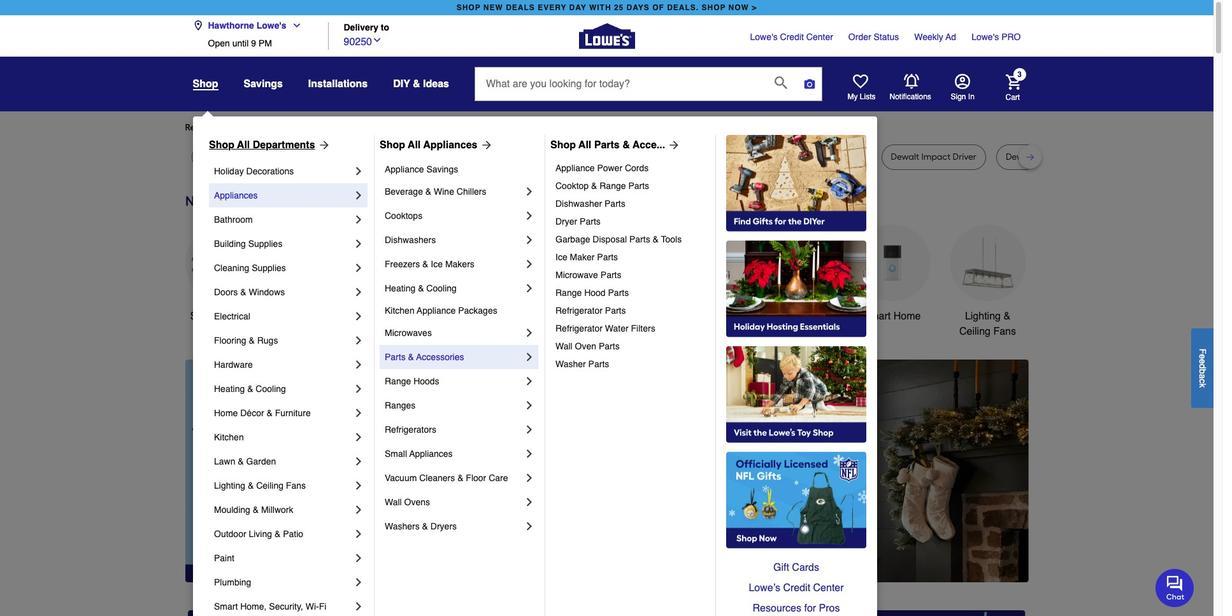 Task type: vqa. For each thing, say whether or not it's contained in the screenshot.
leftmost Get
no



Task type: describe. For each thing, give the bounding box(es) containing it.
appliance up microwaves link at bottom
[[417, 306, 456, 316]]

building
[[214, 239, 246, 249]]

shop all appliances
[[380, 140, 478, 151]]

refrigerator parts
[[556, 306, 626, 316]]

kitchen for kitchen faucets
[[569, 311, 603, 322]]

chevron right image for paint link
[[352, 552, 365, 565]]

heating & cooling for heating & cooling link to the left
[[214, 384, 286, 394]]

smart home link
[[854, 225, 931, 324]]

credit for lowe's
[[780, 32, 804, 42]]

dishwashers
[[385, 235, 436, 245]]

kitchen appliance packages
[[385, 306, 497, 316]]

chevron right image for cleaning supplies
[[352, 262, 365, 275]]

open
[[208, 38, 230, 48]]

visit the lowe's toy shop. image
[[726, 347, 867, 444]]

dewalt drill
[[732, 152, 777, 162]]

chevron right image for topmost heating & cooling link
[[523, 282, 536, 295]]

lowe's pro link
[[972, 31, 1021, 43]]

you for more suggestions for you
[[414, 122, 429, 133]]

wall for wall oven parts
[[556, 342, 573, 352]]

every
[[538, 3, 567, 12]]

shop for shop all deals
[[190, 311, 214, 322]]

ranges
[[385, 401, 416, 411]]

to
[[381, 23, 389, 33]]

my lists link
[[848, 74, 876, 102]]

lowe's for lowe's credit center
[[750, 32, 778, 42]]

dewalt for dewalt impact driver
[[891, 152, 920, 162]]

for for searches
[[288, 122, 299, 133]]

4 set from the left
[[1066, 152, 1079, 162]]

chevron right image for doors & windows link
[[352, 286, 365, 299]]

recommended searches for you
[[185, 122, 316, 133]]

1 horizontal spatial ice
[[556, 252, 568, 263]]

lists
[[860, 92, 876, 101]]

notifications
[[890, 92, 932, 101]]

scroll to item #3 image
[[716, 560, 747, 565]]

shop all departments
[[209, 140, 315, 151]]

vacuum cleaners & floor care link
[[385, 466, 523, 491]]

parts up hood
[[601, 270, 622, 280]]

chevron right image for lighting & ceiling fans
[[352, 480, 365, 493]]

1 horizontal spatial fans
[[994, 326, 1016, 338]]

shop these last-minute gifts. $99 or less. quantities are limited and won't last. image
[[185, 360, 391, 583]]

0 horizontal spatial bathroom link
[[214, 208, 352, 232]]

cooktop & range parts
[[556, 181, 649, 191]]

all for departments
[[237, 140, 250, 151]]

moulding & millwork
[[214, 505, 293, 516]]

1 horizontal spatial lighting & ceiling fans link
[[950, 225, 1026, 340]]

faucets
[[606, 311, 642, 322]]

lowe's inside button
[[257, 20, 287, 31]]

lowe's credit center
[[750, 32, 833, 42]]

1 bit from the left
[[383, 152, 393, 162]]

recommended searches for you heading
[[185, 122, 1029, 134]]

appliance savings link
[[385, 159, 536, 180]]

recommended
[[185, 122, 246, 133]]

beverage
[[385, 187, 423, 197]]

ice maker parts link
[[556, 249, 707, 266]]

dewalt for dewalt drill bit set
[[1006, 152, 1035, 162]]

hardware link
[[214, 353, 352, 377]]

range for hoods
[[385, 377, 411, 387]]

washer parts
[[556, 359, 609, 370]]

parts down microwaves
[[385, 352, 406, 363]]

gift
[[774, 563, 789, 574]]

smart home, security, wi-fi
[[214, 602, 326, 612]]

parts down cords
[[629, 181, 649, 191]]

cooling for topmost heating & cooling link
[[427, 284, 457, 294]]

driver for impact driver
[[838, 152, 862, 162]]

3 driver from the left
[[953, 152, 977, 162]]

scroll to item #5 image
[[780, 560, 811, 565]]

5 bit from the left
[[677, 152, 687, 162]]

drill for dewalt drill
[[762, 152, 777, 162]]

power
[[597, 163, 623, 173]]

vacuum
[[385, 473, 417, 484]]

shop all parts & acce...
[[551, 140, 665, 151]]

refrigerator water filters link
[[556, 320, 707, 338]]

resources
[[753, 603, 802, 615]]

up to 35 percent off select small appliances. image
[[474, 611, 740, 617]]

1 set from the left
[[465, 152, 479, 162]]

1 vertical spatial appliances
[[214, 191, 258, 201]]

lowe's home improvement logo image
[[579, 8, 635, 64]]

freezers & ice makers link
[[385, 252, 523, 277]]

chillers
[[457, 187, 487, 197]]

chevron right image for kitchen
[[352, 431, 365, 444]]

dewalt for dewalt bit set
[[422, 152, 451, 162]]

2 set from the left
[[635, 152, 648, 162]]

floor
[[466, 473, 486, 484]]

shop all appliances link
[[380, 138, 493, 153]]

dewalt bit set
[[422, 152, 479, 162]]

my
[[848, 92, 858, 101]]

scroll to item #2 image
[[686, 560, 716, 565]]

weekly ad link
[[915, 31, 957, 43]]

range inside cooktop & range parts link
[[600, 181, 626, 191]]

f e e d b a c k button
[[1192, 329, 1214, 408]]

bit set
[[677, 152, 703, 162]]

refrigerator for refrigerator parts
[[556, 306, 603, 316]]

b
[[1198, 369, 1208, 374]]

1 horizontal spatial bathroom link
[[759, 225, 835, 324]]

& inside outdoor tools & equipment
[[731, 311, 738, 322]]

1 horizontal spatial home
[[894, 311, 921, 322]]

all for deals
[[217, 311, 228, 322]]

shop for shop all parts & acce...
[[551, 140, 576, 151]]

dryer parts link
[[556, 213, 707, 231]]

1 vertical spatial lighting & ceiling fans
[[214, 481, 306, 491]]

1 horizontal spatial lighting
[[965, 311, 1001, 322]]

scroll to item #4 element
[[747, 559, 780, 566]]

90250 button
[[344, 33, 382, 49]]

0 horizontal spatial ceiling
[[256, 481, 284, 491]]

parts & accessories
[[385, 352, 464, 363]]

appliance for appliances
[[385, 164, 424, 175]]

lowe's pro
[[972, 32, 1021, 42]]

chevron right image for hardware link
[[352, 359, 365, 372]]

chevron right image for the wall ovens link
[[523, 496, 536, 509]]

parts inside 'link'
[[594, 140, 620, 151]]

arrow right image for shop all parts & acce...
[[665, 139, 681, 152]]

suggestions
[[349, 122, 399, 133]]

drill for dewalt drill bit
[[366, 152, 381, 162]]

home,
[[240, 602, 267, 612]]

& inside button
[[413, 78, 420, 90]]

kitchen link
[[214, 426, 352, 450]]

wall for wall ovens
[[385, 498, 402, 508]]

resources for pros
[[753, 603, 840, 615]]

microwave parts
[[556, 270, 622, 280]]

chevron right image for dishwashers
[[523, 234, 536, 247]]

heating & cooling for topmost heating & cooling link
[[385, 284, 457, 294]]

ranges link
[[385, 394, 523, 418]]

0 horizontal spatial bathroom
[[214, 215, 253, 225]]

deals
[[506, 3, 535, 12]]

arrow right image for shop all appliances
[[478, 139, 493, 152]]

freezers
[[385, 259, 420, 270]]

cooktops link
[[385, 204, 523, 228]]

parts & accessories link
[[385, 345, 523, 370]]

chevron right image for cooktops "link" at the top of page
[[523, 210, 536, 222]]

dishwasher parts link
[[556, 195, 707, 213]]

chevron down image inside 90250 button
[[372, 35, 382, 45]]

outdoor for outdoor tools & equipment
[[665, 311, 702, 322]]

chevron right image for freezers & ice makers link
[[523, 258, 536, 271]]

order status link
[[849, 31, 899, 43]]

supplies for cleaning supplies
[[252, 263, 286, 273]]

chevron right image for refrigerators link
[[523, 424, 536, 437]]

chevron right image for washers & dryers
[[523, 521, 536, 533]]

small appliances
[[385, 449, 453, 459]]

shop all parts & acce... link
[[551, 138, 681, 153]]

f
[[1198, 349, 1208, 354]]

paint
[[214, 554, 234, 564]]

sign
[[951, 92, 966, 101]]

parts down dishwasher parts
[[580, 217, 601, 227]]

shop for shop all appliances
[[380, 140, 405, 151]]

disposal
[[593, 235, 627, 245]]

holiday hosting essentials. image
[[726, 241, 867, 338]]

kitchen faucets link
[[567, 225, 644, 324]]

1 shop from the left
[[457, 3, 481, 12]]

90250
[[344, 36, 372, 48]]

outdoor tools & equipment link
[[663, 225, 740, 340]]

kitchen appliance packages link
[[385, 301, 536, 321]]

1 e from the top
[[1198, 354, 1208, 359]]

order
[[849, 32, 872, 42]]

center for lowe's credit center
[[813, 583, 844, 595]]

dewalt for dewalt drill bit
[[335, 152, 363, 162]]

Search Query text field
[[475, 68, 765, 101]]

chevron right image for home décor & furniture
[[352, 407, 365, 420]]

lowe's credit center link
[[726, 579, 867, 599]]

now
[[729, 3, 749, 12]]

gift cards
[[774, 563, 819, 574]]

new
[[484, 3, 503, 12]]

0 vertical spatial heating
[[385, 284, 416, 294]]

chevron right image for the range hoods link
[[523, 375, 536, 388]]

washer parts link
[[556, 356, 707, 373]]

decorations for holiday
[[246, 166, 294, 177]]

lawn & garden
[[214, 457, 276, 467]]

>
[[752, 3, 757, 12]]

shop new deals every day with 25 days of deals. shop now > link
[[454, 0, 760, 15]]

6 bit from the left
[[1054, 152, 1064, 162]]

0 horizontal spatial heating
[[214, 384, 245, 394]]

0 horizontal spatial fans
[[286, 481, 306, 491]]

parts down disposal
[[597, 252, 618, 263]]

diy
[[393, 78, 410, 90]]

weekly
[[915, 32, 944, 42]]

sign in button
[[951, 74, 975, 102]]

you for recommended searches for you
[[301, 122, 316, 133]]

for inside resources for pros link
[[804, 603, 816, 615]]

impact for impact driver
[[807, 152, 836, 162]]

refrigerators
[[385, 425, 436, 435]]

4 bit from the left
[[622, 152, 632, 162]]

range for hood
[[556, 288, 582, 298]]

more suggestions for you link
[[326, 122, 439, 134]]

shop all deals
[[190, 311, 257, 322]]

smart home, security, wi-fi link
[[214, 595, 352, 617]]

cooling for heating & cooling link to the left
[[256, 384, 286, 394]]

appliance power cords
[[556, 163, 649, 173]]

2 drill from the left
[[605, 152, 620, 162]]

garbage
[[556, 235, 590, 245]]

1 vertical spatial lighting
[[214, 481, 245, 491]]



Task type: locate. For each thing, give the bounding box(es) containing it.
supplies for building supplies
[[248, 239, 283, 249]]

drill for dewalt drill bit set
[[1037, 152, 1052, 162]]

2 e from the top
[[1198, 359, 1208, 364]]

shop for shop all departments
[[209, 140, 235, 151]]

outdoor living & patio link
[[214, 523, 352, 547]]

hood
[[584, 288, 606, 298]]

my lists
[[848, 92, 876, 101]]

smart
[[864, 311, 891, 322], [214, 602, 238, 612]]

0 horizontal spatial outdoor
[[214, 530, 246, 540]]

center inside "lowe's credit center" link
[[813, 583, 844, 595]]

lawn & garden link
[[214, 450, 352, 474]]

decorations for christmas
[[483, 326, 537, 338]]

1 you from the left
[[301, 122, 316, 133]]

3 bit from the left
[[565, 152, 576, 162]]

decorations down the christmas
[[483, 326, 537, 338]]

0 vertical spatial range
[[600, 181, 626, 191]]

75 percent off all artificial christmas trees, holiday lights and more. image
[[411, 360, 1029, 583]]

holiday
[[214, 166, 244, 177]]

appliances up dewalt bit set
[[423, 140, 478, 151]]

range up the 'ranges'
[[385, 377, 411, 387]]

1 horizontal spatial bathroom
[[775, 311, 819, 322]]

credit up the search icon
[[780, 32, 804, 42]]

installations button
[[308, 73, 368, 96]]

wine
[[434, 187, 454, 197]]

chevron right image for lawn & garden
[[352, 456, 365, 468]]

drill
[[366, 152, 381, 162], [605, 152, 620, 162], [762, 152, 777, 162], [1037, 152, 1052, 162]]

range down power
[[600, 181, 626, 191]]

you up arrow right icon
[[301, 122, 316, 133]]

lowe's up pm on the top left of page
[[257, 20, 287, 31]]

delivery
[[344, 23, 379, 33]]

0 vertical spatial lighting
[[965, 311, 1001, 322]]

driver for impact driver bit
[[539, 152, 563, 162]]

appliance
[[556, 163, 595, 173], [385, 164, 424, 175], [417, 306, 456, 316]]

wall up "washer" on the bottom of page
[[556, 342, 573, 352]]

range down microwave
[[556, 288, 582, 298]]

decorations inside holiday decorations link
[[246, 166, 294, 177]]

arrow right image
[[478, 139, 493, 152], [665, 139, 681, 152], [1005, 471, 1018, 484]]

shop new deals every day with 25 days of deals. shop now >
[[457, 3, 757, 12]]

7 dewalt from the left
[[1006, 152, 1035, 162]]

2 impact from the left
[[807, 152, 836, 162]]

1 vertical spatial heating
[[214, 384, 245, 394]]

all down recommended searches for you in the left top of the page
[[237, 140, 250, 151]]

hawthorne
[[208, 20, 254, 31]]

cooktops
[[385, 211, 423, 221]]

1 vertical spatial shop
[[190, 311, 214, 322]]

order status
[[849, 32, 899, 42]]

wi-
[[306, 602, 319, 612]]

0 vertical spatial outdoor
[[665, 311, 702, 322]]

accessories
[[416, 352, 464, 363]]

for up departments
[[288, 122, 299, 133]]

6 dewalt from the left
[[891, 152, 920, 162]]

all left deals
[[217, 311, 228, 322]]

lowe's home improvement notification center image
[[904, 74, 919, 89]]

all inside 'link'
[[579, 140, 592, 151]]

1 impact from the left
[[508, 152, 537, 162]]

1 horizontal spatial ceiling
[[960, 326, 991, 338]]

appliances
[[423, 140, 478, 151], [214, 191, 258, 201], [409, 449, 453, 459]]

garbage disposal parts & tools link
[[556, 231, 707, 249]]

0 vertical spatial chevron down image
[[287, 20, 302, 31]]

1 horizontal spatial cooling
[[427, 284, 457, 294]]

chevron right image for appliances link
[[352, 189, 365, 202]]

c
[[1198, 379, 1208, 384]]

chevron right image for bathroom
[[352, 213, 365, 226]]

1 horizontal spatial for
[[401, 122, 412, 133]]

1 drill from the left
[[366, 152, 381, 162]]

electrical link
[[214, 305, 352, 329]]

2 refrigerator from the top
[[556, 324, 603, 334]]

range inside range hood parts link
[[556, 288, 582, 298]]

appliances link
[[214, 184, 352, 208]]

0 horizontal spatial kitchen
[[214, 433, 244, 443]]

1 horizontal spatial chevron down image
[[372, 35, 382, 45]]

0 horizontal spatial lowe's
[[257, 20, 287, 31]]

living
[[249, 530, 272, 540]]

tools up equipment
[[704, 311, 728, 322]]

parts up refrigerator parts link
[[608, 288, 629, 298]]

1 dewalt from the left
[[201, 152, 229, 162]]

& inside "link"
[[253, 505, 259, 516]]

1 horizontal spatial lowe's
[[750, 32, 778, 42]]

cart
[[1006, 93, 1020, 102]]

parts down the 'recommended searches for you' heading
[[594, 140, 620, 151]]

chevron right image
[[523, 185, 536, 198], [352, 213, 365, 226], [523, 234, 536, 247], [352, 238, 365, 250], [352, 262, 365, 275], [352, 335, 365, 347], [523, 400, 536, 412], [352, 407, 365, 420], [352, 431, 365, 444], [523, 448, 536, 461], [352, 456, 365, 468], [352, 480, 365, 493], [352, 504, 365, 517], [523, 521, 536, 533], [352, 528, 365, 541], [352, 577, 365, 589]]

lowe's home improvement lists image
[[853, 74, 868, 89]]

range hood parts
[[556, 288, 629, 298]]

2 horizontal spatial driver
[[953, 152, 977, 162]]

e up d
[[1198, 354, 1208, 359]]

appliances down holiday
[[214, 191, 258, 201]]

shop up impact driver bit
[[551, 140, 576, 151]]

shop down open
[[193, 78, 218, 90]]

4 drill from the left
[[1037, 152, 1052, 162]]

resources for pros link
[[726, 599, 867, 617]]

cleaning supplies link
[[214, 256, 352, 280]]

status
[[874, 32, 899, 42]]

lowe's for lowe's pro
[[972, 32, 999, 42]]

1 horizontal spatial outdoor
[[665, 311, 702, 322]]

0 horizontal spatial decorations
[[246, 166, 294, 177]]

parts down the refrigerator water filters
[[599, 342, 620, 352]]

tools up microwaves
[[403, 311, 426, 322]]

ovens
[[404, 498, 430, 508]]

dewalt down the shop all appliances
[[422, 152, 451, 162]]

center left order
[[807, 32, 833, 42]]

2 you from the left
[[414, 122, 429, 133]]

0 horizontal spatial impact
[[508, 152, 537, 162]]

appliance up beverage on the top
[[385, 164, 424, 175]]

2 driver from the left
[[838, 152, 862, 162]]

shop left electrical
[[190, 311, 214, 322]]

1 horizontal spatial shop
[[380, 140, 405, 151]]

dewalt up holiday
[[201, 152, 229, 162]]

3 shop from the left
[[551, 140, 576, 151]]

millwork
[[261, 505, 293, 516]]

0 horizontal spatial cooling
[[256, 384, 286, 394]]

patio
[[283, 530, 303, 540]]

1 vertical spatial lighting & ceiling fans link
[[214, 474, 352, 498]]

1 vertical spatial ceiling
[[256, 481, 284, 491]]

0 horizontal spatial ice
[[431, 259, 443, 270]]

1 vertical spatial smart
[[214, 602, 238, 612]]

chevron right image for electrical link
[[352, 310, 365, 323]]

2 horizontal spatial shop
[[551, 140, 576, 151]]

for up the shop all appliances
[[401, 122, 412, 133]]

search image
[[775, 76, 788, 89]]

weekly ad
[[915, 32, 957, 42]]

dewalt down shop all departments
[[259, 152, 287, 162]]

1 vertical spatial savings
[[427, 164, 458, 175]]

chat invite button image
[[1156, 569, 1195, 608]]

heating down freezers
[[385, 284, 416, 294]]

1 horizontal spatial savings
[[427, 164, 458, 175]]

supplies up cleaning supplies
[[248, 239, 283, 249]]

tools inside tools link
[[403, 311, 426, 322]]

center inside 'lowe's credit center' link
[[807, 32, 833, 42]]

dewalt down cart
[[1006, 152, 1035, 162]]

ceiling inside lighting & ceiling fans
[[960, 326, 991, 338]]

0 vertical spatial ceiling
[[960, 326, 991, 338]]

dryer parts
[[556, 217, 601, 227]]

find gifts for the diyer. image
[[726, 135, 867, 232]]

wall inside the wall ovens link
[[385, 498, 402, 508]]

lowe's down > at the right top of page
[[750, 32, 778, 42]]

1 vertical spatial decorations
[[483, 326, 537, 338]]

appliance power cords link
[[556, 159, 707, 177]]

0 horizontal spatial heating & cooling link
[[214, 377, 352, 401]]

tools link
[[376, 225, 453, 324]]

kitchen faucets
[[569, 311, 642, 322]]

0 horizontal spatial shop
[[457, 3, 481, 12]]

0 horizontal spatial range
[[385, 377, 411, 387]]

all inside 'link'
[[408, 140, 421, 151]]

freezers & ice makers
[[385, 259, 475, 270]]

3 drill from the left
[[762, 152, 777, 162]]

0 vertical spatial center
[[807, 32, 833, 42]]

impact for impact driver bit
[[508, 152, 537, 162]]

building supplies link
[[214, 232, 352, 256]]

lowe's home improvement cart image
[[1006, 74, 1021, 90]]

dewalt for dewalt
[[201, 152, 229, 162]]

camera image
[[804, 78, 816, 90]]

location image
[[193, 20, 203, 31]]

credit up resources for pros link
[[783, 583, 811, 595]]

1 vertical spatial heating & cooling
[[214, 384, 286, 394]]

chevron right image for parts & accessories link
[[523, 351, 536, 364]]

dewalt down notifications
[[891, 152, 920, 162]]

& inside 'link'
[[623, 140, 630, 151]]

0 horizontal spatial driver
[[539, 152, 563, 162]]

3 dewalt from the left
[[335, 152, 363, 162]]

maker
[[570, 252, 595, 263]]

savings down pm on the top left of page
[[244, 78, 283, 90]]

1 horizontal spatial driver
[[838, 152, 862, 162]]

for inside more suggestions for you link
[[401, 122, 412, 133]]

tools up the ice maker parts link
[[661, 235, 682, 245]]

center for lowe's credit center
[[807, 32, 833, 42]]

lowe's home improvement account image
[[955, 74, 970, 89]]

0 horizontal spatial tools
[[403, 311, 426, 322]]

more suggestions for you
[[326, 122, 429, 133]]

kitchen inside "link"
[[214, 433, 244, 443]]

chevron right image for plumbing
[[352, 577, 365, 589]]

refrigerator for refrigerator water filters
[[556, 324, 603, 334]]

microwaves
[[385, 328, 432, 338]]

parts down dryer parts link
[[630, 235, 650, 245]]

dewalt tool
[[259, 152, 306, 162]]

kitchen up microwaves
[[385, 306, 415, 316]]

refrigerator water filters
[[556, 324, 655, 334]]

driver up cooktop in the left top of the page
[[539, 152, 563, 162]]

chevron right image
[[352, 165, 365, 178], [352, 189, 365, 202], [523, 210, 536, 222], [523, 258, 536, 271], [523, 282, 536, 295], [352, 286, 365, 299], [352, 310, 365, 323], [523, 327, 536, 340], [523, 351, 536, 364], [352, 359, 365, 372], [523, 375, 536, 388], [352, 383, 365, 396], [523, 424, 536, 437], [523, 472, 536, 485], [523, 496, 536, 509], [352, 552, 365, 565], [352, 601, 365, 614]]

1 vertical spatial fans
[[286, 481, 306, 491]]

flooring
[[214, 336, 246, 346]]

chevron right image for small appliances
[[523, 448, 536, 461]]

dewalt for dewalt drill
[[732, 152, 760, 162]]

1 driver from the left
[[539, 152, 563, 162]]

parts
[[594, 140, 620, 151], [629, 181, 649, 191], [605, 199, 626, 209], [580, 217, 601, 227], [630, 235, 650, 245], [597, 252, 618, 263], [601, 270, 622, 280], [608, 288, 629, 298], [605, 306, 626, 316], [599, 342, 620, 352], [385, 352, 406, 363], [589, 359, 609, 370]]

1 horizontal spatial shop
[[702, 3, 726, 12]]

sign in
[[951, 92, 975, 101]]

0 vertical spatial heating & cooling
[[385, 284, 457, 294]]

arrow left image
[[422, 471, 435, 484]]

outdoor
[[665, 311, 702, 322], [214, 530, 246, 540]]

dewalt for dewalt tool
[[259, 152, 287, 162]]

appliances inside 'link'
[[423, 140, 478, 151]]

3 impact from the left
[[922, 152, 951, 162]]

smart for smart home, security, wi-fi
[[214, 602, 238, 612]]

appliances up arrow left icon
[[409, 449, 453, 459]]

4 dewalt from the left
[[422, 152, 451, 162]]

decorations
[[246, 166, 294, 177], [483, 326, 537, 338]]

0 vertical spatial savings
[[244, 78, 283, 90]]

2 shop from the left
[[380, 140, 405, 151]]

chevron right image for building supplies
[[352, 238, 365, 250]]

2 horizontal spatial impact
[[922, 152, 951, 162]]

range inside the range hoods link
[[385, 377, 411, 387]]

appliance for parts
[[556, 163, 595, 173]]

lowe's
[[749, 583, 781, 595]]

set
[[465, 152, 479, 162], [635, 152, 648, 162], [689, 152, 703, 162], [1066, 152, 1079, 162]]

drill bit set
[[605, 152, 648, 162]]

of
[[653, 3, 665, 12]]

smart home
[[864, 311, 921, 322]]

2 horizontal spatial lowe's
[[972, 32, 999, 42]]

1 vertical spatial refrigerator
[[556, 324, 603, 334]]

parts up 'water'
[[605, 306, 626, 316]]

1 horizontal spatial decorations
[[483, 326, 537, 338]]

2 vertical spatial range
[[385, 377, 411, 387]]

new deals every day during 25 days of deals image
[[185, 191, 1029, 212]]

lowe's left the pro
[[972, 32, 999, 42]]

heating & cooling link down makers
[[385, 277, 523, 301]]

arrow right image inside shop all parts & acce... 'link'
[[665, 139, 681, 152]]

2 horizontal spatial range
[[600, 181, 626, 191]]

2 bit from the left
[[453, 152, 463, 162]]

get up to 2 free select tools or batteries when you buy 1 with select purchases. image
[[188, 611, 454, 617]]

shop left now
[[702, 3, 726, 12]]

lawn
[[214, 457, 235, 467]]

1 horizontal spatial impact
[[807, 152, 836, 162]]

e up 'b'
[[1198, 359, 1208, 364]]

savings down dewalt bit set
[[427, 164, 458, 175]]

tools inside "garbage disposal parts & tools" link
[[661, 235, 682, 245]]

0 vertical spatial decorations
[[246, 166, 294, 177]]

0 vertical spatial bathroom
[[214, 215, 253, 225]]

heating & cooling up décor
[[214, 384, 286, 394]]

1 vertical spatial home
[[214, 408, 238, 419]]

deals.
[[667, 3, 699, 12]]

windows
[[249, 287, 285, 298]]

2 horizontal spatial kitchen
[[569, 311, 603, 322]]

lowe's inside "link"
[[972, 32, 999, 42]]

outdoor for outdoor living & patio
[[214, 530, 246, 540]]

driver down my
[[838, 152, 862, 162]]

all for appliances
[[408, 140, 421, 151]]

0 vertical spatial lighting & ceiling fans link
[[950, 225, 1026, 340]]

all down the 'recommended searches for you' heading
[[579, 140, 592, 151]]

1 refrigerator from the top
[[556, 306, 603, 316]]

for for suggestions
[[401, 122, 412, 133]]

tools inside outdoor tools & equipment
[[704, 311, 728, 322]]

0 horizontal spatial wall
[[385, 498, 402, 508]]

shop inside 'link'
[[380, 140, 405, 151]]

0 vertical spatial smart
[[864, 311, 891, 322]]

5 dewalt from the left
[[732, 152, 760, 162]]

& inside 'link'
[[249, 336, 255, 346]]

1 horizontal spatial tools
[[661, 235, 682, 245]]

0 vertical spatial supplies
[[248, 239, 283, 249]]

shop left new
[[457, 3, 481, 12]]

2 horizontal spatial arrow right image
[[1005, 471, 1018, 484]]

chevron right image for smart home, security, wi-fi link
[[352, 601, 365, 614]]

chevron right image for microwaves link at bottom
[[523, 327, 536, 340]]

heating & cooling link up furniture
[[214, 377, 352, 401]]

you up the shop all appliances
[[414, 122, 429, 133]]

shop down more suggestions for you link
[[380, 140, 405, 151]]

moulding
[[214, 505, 250, 516]]

refrigerator up oven
[[556, 324, 603, 334]]

chevron down image inside hawthorne lowe's button
[[287, 20, 302, 31]]

lighting & ceiling fans
[[960, 311, 1016, 338], [214, 481, 306, 491]]

hawthorne lowe's
[[208, 20, 287, 31]]

cooling up kitchen appliance packages
[[427, 284, 457, 294]]

cooling
[[427, 284, 457, 294], [256, 384, 286, 394]]

refrigerator parts link
[[556, 302, 707, 320]]

0 vertical spatial credit
[[780, 32, 804, 42]]

chevron right image for moulding & millwork
[[352, 504, 365, 517]]

2 dewalt from the left
[[259, 152, 287, 162]]

1 horizontal spatial you
[[414, 122, 429, 133]]

arrow right image
[[315, 139, 330, 152]]

1 vertical spatial wall
[[385, 498, 402, 508]]

cooling up "home décor & furniture" at the left of page
[[256, 384, 286, 394]]

1 vertical spatial credit
[[783, 583, 811, 595]]

chevron right image for beverage & wine chillers
[[523, 185, 536, 198]]

outdoor inside outdoor tools & equipment
[[665, 311, 702, 322]]

2 vertical spatial appliances
[[409, 449, 453, 459]]

shop for shop
[[193, 78, 218, 90]]

chevron right image for heating & cooling link to the left
[[352, 383, 365, 396]]

k
[[1198, 384, 1208, 388]]

chevron right image for flooring & rugs
[[352, 335, 365, 347]]

1 horizontal spatial kitchen
[[385, 306, 415, 316]]

decorations inside christmas decorations link
[[483, 326, 537, 338]]

supplies inside "link"
[[248, 239, 283, 249]]

dewalt right bit set
[[732, 152, 760, 162]]

parts down the cooktop & range parts
[[605, 199, 626, 209]]

hoods
[[414, 377, 439, 387]]

chevron right image for ranges
[[523, 400, 536, 412]]

for left pros
[[804, 603, 816, 615]]

0 vertical spatial refrigerator
[[556, 306, 603, 316]]

1 vertical spatial cooling
[[256, 384, 286, 394]]

kitchen up the refrigerator water filters
[[569, 311, 603, 322]]

1 vertical spatial supplies
[[252, 263, 286, 273]]

refrigerator inside 'link'
[[556, 324, 603, 334]]

1 vertical spatial outdoor
[[214, 530, 246, 540]]

days
[[627, 3, 650, 12]]

1 horizontal spatial heating
[[385, 284, 416, 294]]

2 horizontal spatial for
[[804, 603, 816, 615]]

center up pros
[[813, 583, 844, 595]]

flooring & rugs
[[214, 336, 278, 346]]

None search field
[[475, 67, 823, 113]]

departments
[[253, 140, 315, 151]]

0 horizontal spatial you
[[301, 122, 316, 133]]

outdoor down moulding
[[214, 530, 246, 540]]

3 set from the left
[[689, 152, 703, 162]]

1 vertical spatial chevron down image
[[372, 35, 382, 45]]

ice left makers
[[431, 259, 443, 270]]

up to 30 percent off select grills and accessories. image
[[760, 611, 1026, 617]]

kitchen up lawn
[[214, 433, 244, 443]]

chevron right image for outdoor living & patio
[[352, 528, 365, 541]]

deals
[[230, 311, 257, 322]]

ice left maker
[[556, 252, 568, 263]]

wall left ovens
[[385, 498, 402, 508]]

shop down recommended
[[209, 140, 235, 151]]

wall inside wall oven parts link
[[556, 342, 573, 352]]

shop inside 'link'
[[551, 140, 576, 151]]

chevron right image for holiday decorations link
[[352, 165, 365, 178]]

supplies up windows
[[252, 263, 286, 273]]

outdoor up equipment
[[665, 311, 702, 322]]

all up appliance savings on the top left
[[408, 140, 421, 151]]

heating down hardware in the left bottom of the page
[[214, 384, 245, 394]]

smart for smart home
[[864, 311, 891, 322]]

diy & ideas button
[[393, 73, 449, 96]]

installations
[[308, 78, 368, 90]]

0 horizontal spatial savings
[[244, 78, 283, 90]]

all for parts
[[579, 140, 592, 151]]

water
[[605, 324, 629, 334]]

officially licensed n f l gifts. shop now. image
[[726, 452, 867, 549]]

1 horizontal spatial lighting & ceiling fans
[[960, 311, 1016, 338]]

credit for lowe's
[[783, 583, 811, 595]]

impact driver bit
[[508, 152, 576, 162]]

appliance up cooktop in the left top of the page
[[556, 163, 595, 173]]

driver down the sign in
[[953, 152, 977, 162]]

christmas decorations
[[483, 311, 537, 338]]

wall oven parts link
[[556, 338, 707, 356]]

dewalt right arrow right icon
[[335, 152, 363, 162]]

chevron down image
[[287, 20, 302, 31], [372, 35, 382, 45]]

chevron right image for vacuum cleaners & floor care link
[[523, 472, 536, 485]]

wall
[[556, 342, 573, 352], [385, 498, 402, 508]]

0 vertical spatial home
[[894, 311, 921, 322]]

0 vertical spatial fans
[[994, 326, 1016, 338]]

parts down wall oven parts
[[589, 359, 609, 370]]

outdoor living & patio
[[214, 530, 303, 540]]

0 vertical spatial heating & cooling link
[[385, 277, 523, 301]]

1 horizontal spatial heating & cooling link
[[385, 277, 523, 301]]

diy & ideas
[[393, 78, 449, 90]]

0 vertical spatial lighting & ceiling fans
[[960, 311, 1016, 338]]

refrigerator down range hood parts on the top
[[556, 306, 603, 316]]

flooring & rugs link
[[214, 329, 352, 353]]

1 vertical spatial bathroom
[[775, 311, 819, 322]]

kitchen for kitchen appliance packages
[[385, 306, 415, 316]]

1 vertical spatial range
[[556, 288, 582, 298]]

decorations down dewalt tool
[[246, 166, 294, 177]]

1 vertical spatial center
[[813, 583, 844, 595]]

beverage & wine chillers
[[385, 187, 487, 197]]

arrow right image inside shop all appliances 'link'
[[478, 139, 493, 152]]

0 vertical spatial shop
[[193, 78, 218, 90]]

washers & dryers
[[385, 522, 457, 532]]

2 shop from the left
[[702, 3, 726, 12]]

1 horizontal spatial range
[[556, 288, 582, 298]]

0 horizontal spatial lighting
[[214, 481, 245, 491]]

2 horizontal spatial tools
[[704, 311, 728, 322]]

1 shop from the left
[[209, 140, 235, 151]]

heating & cooling down freezers & ice makers
[[385, 284, 457, 294]]



